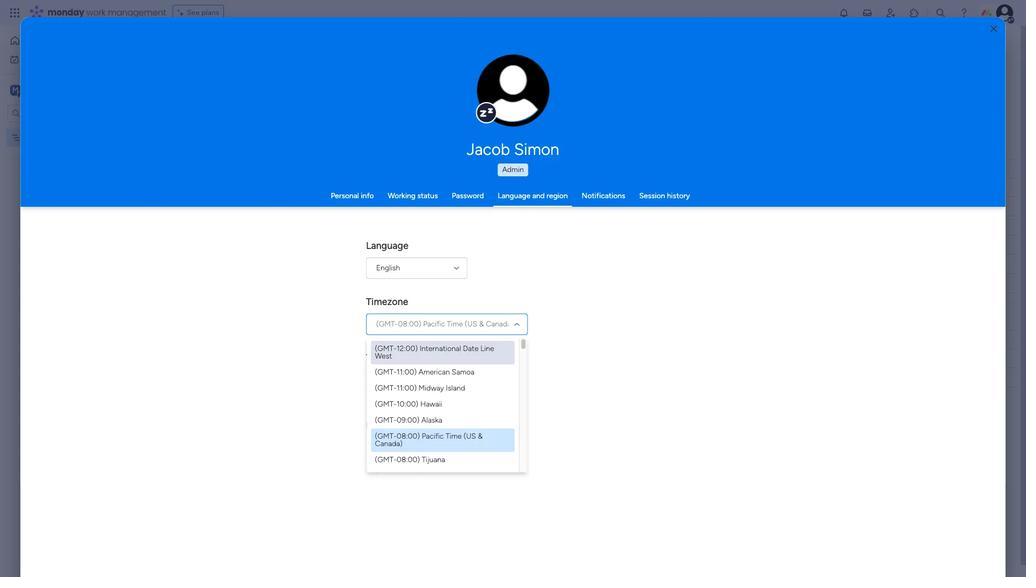 Task type: vqa. For each thing, say whether or not it's contained in the screenshot.
signs to the top
no



Task type: describe. For each thing, give the bounding box(es) containing it.
0 vertical spatial (gmt-08:00) pacific time (us & canada)
[[376, 320, 514, 329]]

1 horizontal spatial 17
[[541, 203, 548, 211]]

12:00)
[[397, 344, 418, 353]]

04:47
[[416, 371, 437, 381]]

change
[[491, 96, 515, 104]]

1 vertical spatial and
[[532, 191, 545, 200]]

simon
[[514, 140, 559, 159]]

password
[[452, 191, 484, 200]]

m button
[[7, 81, 106, 99]]

manage any type of project. assign owners, set timelines and keep track of where your project stands.
[[164, 59, 505, 68]]

work
[[86, 6, 106, 19]]

project.
[[232, 59, 258, 68]]

0 vertical spatial (us
[[465, 320, 477, 329]]

jacob simon image
[[996, 4, 1013, 21]]

type
[[206, 59, 221, 68]]

picture
[[502, 106, 524, 114]]

alaska
[[422, 416, 443, 425]]

2023 for 17 november, 2023
[[430, 453, 447, 462]]

timelines
[[324, 59, 354, 68]]

09:00)
[[397, 416, 420, 425]]

m
[[12, 85, 19, 94]]

manage
[[164, 59, 190, 68]]

time format
[[366, 352, 419, 364]]

close image
[[991, 25, 997, 33]]

see more link
[[486, 58, 520, 69]]

(gmt- up owner
[[376, 320, 398, 329]]

november
[[382, 438, 417, 447]]

international
[[420, 344, 461, 353]]

notifications
[[582, 191, 625, 200]]

timezone
[[366, 296, 408, 308]]

status
[[417, 191, 438, 200]]

profile
[[516, 96, 536, 104]]

monday
[[48, 6, 84, 19]]

started
[[457, 183, 482, 192]]

Status field
[[449, 334, 476, 346]]

see more
[[487, 59, 519, 68]]

1 due from the top
[[520, 164, 534, 173]]

(gmt-11:00) american samoa
[[375, 368, 475, 377]]

working status
[[388, 191, 438, 200]]

1 of from the left
[[223, 59, 230, 68]]

admin
[[502, 165, 524, 174]]

12 hours 04:47 pm
[[382, 371, 450, 381]]

0 vertical spatial pacific
[[423, 320, 445, 329]]

inbox image
[[862, 7, 873, 18]]

it
[[480, 202, 484, 211]]

any
[[192, 59, 204, 68]]

24
[[382, 387, 392, 397]]

language for language
[[366, 240, 409, 252]]

2 due from the top
[[520, 335, 534, 344]]

(gmt-10:00) hawaii
[[375, 400, 443, 409]]

project
[[202, 203, 226, 212]]

on
[[469, 202, 478, 211]]

10:00)
[[397, 400, 419, 409]]

see for see plans
[[187, 8, 200, 17]]

management
[[108, 6, 166, 19]]

jacob
[[467, 140, 510, 159]]

hours for 24 hours
[[394, 387, 415, 397]]

nov
[[526, 203, 539, 211]]

project 1
[[202, 203, 231, 212]]

english
[[376, 264, 400, 273]]

language and region link
[[498, 191, 568, 200]]

more
[[502, 59, 519, 68]]

select product image
[[10, 7, 20, 18]]

2 vertical spatial time
[[446, 432, 462, 441]]

see for see more
[[487, 59, 500, 68]]

working status link
[[388, 191, 438, 200]]

2 of from the left
[[407, 59, 414, 68]]

1 due date field from the top
[[517, 163, 553, 175]]

12
[[382, 371, 390, 381]]

pm
[[439, 371, 450, 381]]

november 17, 2023
[[382, 438, 447, 447]]

change profile picture button
[[477, 55, 550, 127]]

your
[[438, 59, 453, 68]]

see plans button
[[172, 5, 224, 21]]

date inside (gmt-12:00) international date line west
[[463, 344, 479, 353]]

17 november, 2023
[[382, 453, 447, 462]]

nov 17
[[526, 203, 548, 211]]

not
[[442, 183, 455, 192]]

language for language and region
[[498, 191, 531, 200]]

track
[[388, 59, 405, 68]]

2 due date from the top
[[520, 335, 550, 344]]

17,
[[419, 438, 428, 447]]

assign
[[259, 59, 282, 68]]

1 vertical spatial time
[[366, 352, 387, 364]]

collapse board header image
[[994, 79, 1002, 88]]

apps image
[[909, 7, 920, 18]]

working for working status
[[388, 191, 416, 200]]

invite members image
[[886, 7, 896, 18]]

line
[[481, 344, 494, 353]]

jacob simon button
[[366, 140, 660, 159]]

plans
[[202, 8, 219, 17]]

session
[[639, 191, 665, 200]]

project
[[455, 59, 479, 68]]



Task type: locate. For each thing, give the bounding box(es) containing it.
1 date from the top
[[535, 164, 550, 173]]

hours
[[392, 371, 414, 381], [394, 387, 415, 397]]

history
[[667, 191, 690, 200]]

time right 17, at the bottom
[[446, 432, 462, 441]]

1 vertical spatial due date
[[520, 335, 550, 344]]

24 hours 16:47
[[382, 387, 436, 397]]

(us
[[465, 320, 477, 329], [464, 432, 476, 441]]

2 date from the top
[[535, 335, 550, 344]]

&
[[479, 320, 484, 329], [478, 432, 483, 441]]

11:00) for midway
[[397, 384, 417, 393]]

1 horizontal spatial language
[[498, 191, 531, 200]]

08:00) up owner
[[398, 320, 421, 329]]

1 vertical spatial see
[[487, 59, 500, 68]]

(us up status at left bottom
[[465, 320, 477, 329]]

and left keep
[[356, 59, 368, 68]]

due date down simon
[[520, 164, 550, 173]]

pacific down the alaska
[[422, 432, 444, 441]]

0 vertical spatial due date field
[[517, 163, 553, 175]]

region
[[547, 191, 568, 200]]

american
[[419, 368, 450, 377]]

0 vertical spatial see
[[187, 8, 200, 17]]

1 vertical spatial due
[[520, 335, 534, 344]]

(gmt- down 24
[[375, 400, 397, 409]]

november,
[[391, 453, 428, 462]]

0 horizontal spatial date
[[366, 420, 387, 431]]

2 due date field from the top
[[517, 334, 553, 346]]

canada) down date format
[[375, 439, 403, 448]]

format up november
[[389, 420, 418, 431]]

of
[[223, 59, 230, 68], [407, 59, 414, 68]]

17 down november
[[382, 453, 389, 462]]

1 vertical spatial date
[[366, 420, 387, 431]]

11:00) down "12 hours 04:47 pm"
[[397, 384, 417, 393]]

canada) inside (gmt-08:00) pacific time (us & canada)
[[375, 439, 403, 448]]

due date right column information icon
[[520, 335, 550, 344]]

0 vertical spatial due
[[520, 164, 534, 173]]

see inside "button"
[[187, 8, 200, 17]]

column information image
[[484, 335, 492, 344]]

(gmt- down 12
[[375, 384, 397, 393]]

language and region
[[498, 191, 568, 200]]

2 vertical spatial 08:00)
[[397, 455, 420, 464]]

1 horizontal spatial see
[[487, 59, 500, 68]]

change profile picture
[[491, 96, 536, 114]]

11:00) for american
[[397, 368, 417, 377]]

due date field down simon
[[517, 163, 553, 175]]

working down the password link
[[440, 202, 468, 211]]

2 11:00) from the top
[[397, 384, 417, 393]]

set
[[312, 59, 322, 68]]

Due date field
[[517, 163, 553, 175], [517, 334, 553, 346]]

(gmt-08:00) pacific time (us & canada) down the alaska
[[375, 432, 483, 448]]

17
[[541, 203, 548, 211], [382, 453, 389, 462]]

west
[[375, 352, 392, 361]]

hours for 12 hours
[[392, 371, 414, 381]]

1 horizontal spatial of
[[407, 59, 414, 68]]

monday work management
[[48, 6, 166, 19]]

pacific up international
[[423, 320, 445, 329]]

0 horizontal spatial of
[[223, 59, 230, 68]]

0 horizontal spatial see
[[187, 8, 200, 17]]

1
[[228, 203, 231, 212]]

1 vertical spatial due date field
[[517, 334, 553, 346]]

and
[[356, 59, 368, 68], [532, 191, 545, 200]]

1 vertical spatial language
[[366, 240, 409, 252]]

format
[[390, 352, 419, 364], [389, 420, 418, 431]]

owner
[[389, 335, 411, 344]]

language
[[498, 191, 531, 200], [366, 240, 409, 252]]

due date field right column information icon
[[517, 334, 553, 346]]

owners,
[[284, 59, 310, 68]]

of right 'type'
[[223, 59, 230, 68]]

0 horizontal spatial canada)
[[375, 439, 403, 448]]

(gmt-08:00) tijuana
[[375, 455, 445, 464]]

help image
[[959, 7, 970, 18]]

17 right nov
[[541, 203, 548, 211]]

personal
[[331, 191, 359, 200]]

0 vertical spatial working
[[388, 191, 416, 200]]

language up nov
[[498, 191, 531, 200]]

canada) up column information icon
[[486, 320, 514, 329]]

date up november
[[366, 420, 387, 431]]

personal info link
[[331, 191, 374, 200]]

(gmt-08:00) pacific time (us & canada) up status at left bottom
[[376, 320, 514, 329]]

0 vertical spatial canada)
[[486, 320, 514, 329]]

working
[[388, 191, 416, 200], [440, 202, 468, 211]]

due right column information icon
[[520, 335, 534, 344]]

working for working on it
[[440, 202, 468, 211]]

(gmt-11:00) midway island
[[375, 384, 465, 393]]

keep
[[370, 59, 386, 68]]

due down simon
[[520, 164, 534, 173]]

0 horizontal spatial working
[[388, 191, 416, 200]]

08:00) down 09:00)
[[397, 432, 420, 441]]

0 vertical spatial language
[[498, 191, 531, 200]]

1 due date from the top
[[520, 164, 550, 173]]

1 11:00) from the top
[[397, 368, 417, 377]]

notifications image
[[839, 7, 849, 18]]

0 vertical spatial hours
[[392, 371, 414, 381]]

0 vertical spatial format
[[390, 352, 419, 364]]

island
[[446, 384, 465, 393]]

status
[[451, 335, 473, 344]]

1 vertical spatial date
[[535, 335, 550, 344]]

16:47
[[417, 387, 436, 397]]

0 horizontal spatial 17
[[382, 453, 389, 462]]

(gmt- inside (gmt-12:00) international date line west
[[375, 344, 397, 353]]

language up english
[[366, 240, 409, 252]]

time
[[447, 320, 463, 329], [366, 352, 387, 364], [446, 432, 462, 441]]

(gmt- down november
[[375, 455, 397, 464]]

format for date format
[[389, 420, 418, 431]]

1 vertical spatial &
[[478, 432, 483, 441]]

0 vertical spatial date
[[535, 164, 550, 173]]

(gmt-09:00) alaska
[[375, 416, 443, 425]]

time up 12
[[366, 352, 387, 364]]

stands.
[[481, 59, 505, 68]]

0 horizontal spatial and
[[356, 59, 368, 68]]

samoa
[[452, 368, 475, 377]]

hours up "10:00)"
[[394, 387, 415, 397]]

0 vertical spatial &
[[479, 320, 484, 329]]

1 horizontal spatial canada)
[[486, 320, 514, 329]]

08:00)
[[398, 320, 421, 329], [397, 432, 420, 441], [397, 455, 420, 464]]

format down owner field
[[390, 352, 419, 364]]

info
[[361, 191, 374, 200]]

hours right 12
[[392, 371, 414, 381]]

(gmt-08:00) pacific time (us & canada)
[[376, 320, 514, 329], [375, 432, 483, 448]]

(gmt- down time format
[[375, 368, 397, 377]]

1 vertical spatial (gmt-08:00) pacific time (us & canada)
[[375, 432, 483, 448]]

0 vertical spatial time
[[447, 320, 463, 329]]

(gmt-12:00) international date line west
[[375, 344, 494, 361]]

1 horizontal spatial working
[[440, 202, 468, 211]]

1 vertical spatial hours
[[394, 387, 415, 397]]

list box
[[0, 126, 136, 291]]

see plans
[[187, 8, 219, 17]]

1 vertical spatial canada)
[[375, 439, 403, 448]]

Owner field
[[386, 334, 414, 346]]

search everything image
[[935, 7, 946, 18]]

option
[[0, 128, 136, 130]]

1 vertical spatial 11:00)
[[397, 384, 417, 393]]

personal info
[[331, 191, 374, 200]]

see left plans
[[187, 8, 200, 17]]

date down status at left bottom
[[463, 344, 479, 353]]

(us right 17, at the bottom
[[464, 432, 476, 441]]

password link
[[452, 191, 484, 200]]

where
[[416, 59, 436, 68]]

0 vertical spatial 08:00)
[[398, 320, 421, 329]]

2023 for november 17, 2023
[[430, 438, 447, 447]]

2023 right 17, at the bottom
[[430, 438, 447, 447]]

canada)
[[486, 320, 514, 329], [375, 439, 403, 448]]

(gmt- up november
[[375, 416, 397, 425]]

notifications link
[[582, 191, 625, 200]]

0 vertical spatial 2023
[[430, 438, 447, 447]]

2023
[[430, 438, 447, 447], [430, 453, 447, 462]]

0 vertical spatial due date
[[520, 164, 550, 173]]

(gmt- down owner
[[375, 344, 397, 353]]

1 vertical spatial working
[[440, 202, 468, 211]]

format for time format
[[390, 352, 419, 364]]

11:00) up 24 hours 16:47
[[397, 368, 417, 377]]

midway
[[419, 384, 444, 393]]

and up nov 17
[[532, 191, 545, 200]]

(gmt- down date format
[[375, 432, 397, 441]]

1 horizontal spatial and
[[532, 191, 545, 200]]

0 vertical spatial 11:00)
[[397, 368, 417, 377]]

1 vertical spatial 17
[[382, 453, 389, 462]]

session history link
[[639, 191, 690, 200]]

see left 'more'
[[487, 59, 500, 68]]

workspace image
[[10, 84, 21, 96]]

2 2023 from the top
[[430, 453, 447, 462]]

0 horizontal spatial language
[[366, 240, 409, 252]]

1 vertical spatial (us
[[464, 432, 476, 441]]

jacob simon
[[467, 140, 559, 159]]

0 vertical spatial date
[[463, 344, 479, 353]]

working on it
[[440, 202, 484, 211]]

(gmt-
[[376, 320, 398, 329], [375, 344, 397, 353], [375, 368, 397, 377], [375, 384, 397, 393], [375, 400, 397, 409], [375, 416, 397, 425], [375, 432, 397, 441], [375, 455, 397, 464]]

1 vertical spatial 2023
[[430, 453, 447, 462]]

1 2023 from the top
[[430, 438, 447, 447]]

see
[[187, 8, 200, 17], [487, 59, 500, 68]]

hawaii
[[421, 400, 443, 409]]

0 vertical spatial 17
[[541, 203, 548, 211]]

date
[[535, 164, 550, 173], [535, 335, 550, 344]]

not started
[[442, 183, 482, 192]]

0 vertical spatial and
[[356, 59, 368, 68]]

08:00) down "november 17, 2023"
[[397, 455, 420, 464]]

tijuana
[[422, 455, 445, 464]]

1 vertical spatial format
[[389, 420, 418, 431]]

1 vertical spatial pacific
[[422, 432, 444, 441]]

working left status
[[388, 191, 416, 200]]

2023 down "november 17, 2023"
[[430, 453, 447, 462]]

session history
[[639, 191, 690, 200]]

date format
[[366, 420, 418, 431]]

due
[[520, 164, 534, 173], [520, 335, 534, 344]]

my work image
[[10, 54, 19, 64]]

home image
[[10, 35, 20, 46]]

1 horizontal spatial date
[[463, 344, 479, 353]]

time up status at left bottom
[[447, 320, 463, 329]]

11:00)
[[397, 368, 417, 377], [397, 384, 417, 393]]

1 vertical spatial 08:00)
[[397, 432, 420, 441]]

of right track
[[407, 59, 414, 68]]



